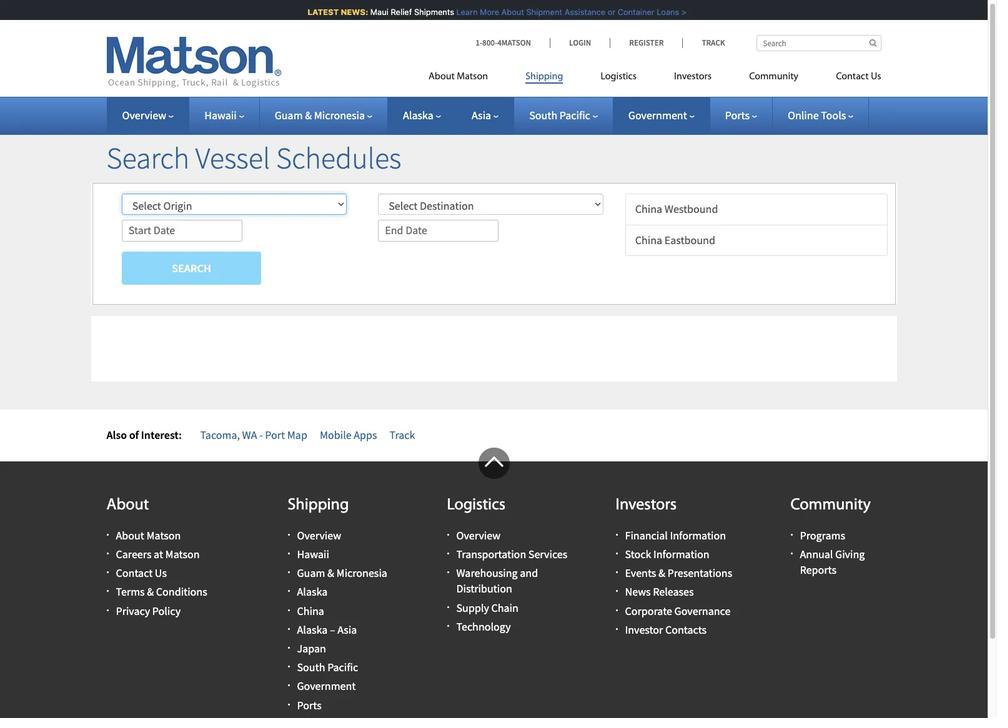 Task type: locate. For each thing, give the bounding box(es) containing it.
guam & micronesia link for china link at the bottom left
[[297, 566, 387, 581]]

0 horizontal spatial alaska link
[[297, 585, 328, 599]]

stock information link
[[625, 547, 709, 562]]

search for search vessel schedules
[[107, 139, 189, 177]]

or
[[603, 7, 611, 17]]

1 horizontal spatial ports link
[[725, 108, 757, 122]]

2 horizontal spatial overview
[[456, 529, 501, 543]]

0 vertical spatial search
[[107, 139, 189, 177]]

matson inside top menu navigation
[[457, 72, 488, 82]]

technology
[[456, 620, 511, 634]]

overview transportation services warehousing and distribution supply chain technology
[[456, 529, 567, 634]]

investors inside top menu navigation
[[674, 72, 712, 82]]

contact up tools
[[836, 72, 869, 82]]

asia
[[472, 108, 491, 122], [337, 623, 357, 637]]

1 vertical spatial investors
[[616, 497, 677, 514]]

End date text field
[[378, 220, 499, 242]]

investors link
[[655, 66, 730, 91]]

login link
[[550, 37, 610, 48]]

1 vertical spatial hawaii link
[[297, 547, 329, 562]]

community
[[749, 72, 799, 82], [791, 497, 871, 514]]

hawaii link up china link at the bottom left
[[297, 547, 329, 562]]

0 vertical spatial investors
[[674, 72, 712, 82]]

contacts
[[665, 623, 707, 637]]

1 vertical spatial shipping
[[288, 497, 349, 514]]

search for search
[[172, 261, 211, 275]]

contact down careers
[[116, 566, 153, 581]]

1 horizontal spatial alaska link
[[403, 108, 441, 122]]

hawaii link up vessel
[[204, 108, 244, 122]]

0 vertical spatial asia
[[472, 108, 491, 122]]

investors up financial
[[616, 497, 677, 514]]

1 horizontal spatial pacific
[[560, 108, 590, 122]]

overview inside the overview hawaii guam & micronesia alaska china alaska – asia japan south pacific government ports
[[297, 529, 341, 543]]

pacific down the shipping link
[[560, 108, 590, 122]]

guam & micronesia link up china link at the bottom left
[[297, 566, 387, 581]]

1 horizontal spatial logistics
[[601, 72, 637, 82]]

china up alaska – asia link
[[297, 604, 324, 618]]

0 horizontal spatial hawaii link
[[204, 108, 244, 122]]

1 horizontal spatial government link
[[628, 108, 695, 122]]

1 horizontal spatial hawaii link
[[297, 547, 329, 562]]

overview for overview transportation services warehousing and distribution supply chain technology
[[456, 529, 501, 543]]

0 horizontal spatial logistics
[[447, 497, 506, 514]]

interest:
[[141, 428, 182, 442]]

us inside 'about matson careers at matson contact us terms & conditions privacy policy'
[[155, 566, 167, 581]]

0 vertical spatial track link
[[683, 37, 725, 48]]

1 vertical spatial guam
[[297, 566, 325, 581]]

0 horizontal spatial south pacific link
[[297, 661, 358, 675]]

asia right –
[[337, 623, 357, 637]]

0 vertical spatial logistics
[[601, 72, 637, 82]]

matson up at
[[146, 529, 181, 543]]

top menu navigation
[[429, 66, 881, 91]]

0 vertical spatial ports link
[[725, 108, 757, 122]]

government down top menu navigation at top
[[628, 108, 687, 122]]

1 vertical spatial track link
[[390, 428, 415, 442]]

1 vertical spatial south pacific link
[[297, 661, 358, 675]]

learn
[[452, 7, 473, 17]]

matson right at
[[165, 547, 200, 562]]

& up privacy policy link
[[147, 585, 154, 599]]

register
[[629, 37, 664, 48]]

0 vertical spatial pacific
[[560, 108, 590, 122]]

hawaii up china link at the bottom left
[[297, 547, 329, 562]]

1 vertical spatial about matson link
[[116, 529, 181, 543]]

0 vertical spatial hawaii link
[[204, 108, 244, 122]]

0 vertical spatial guam & micronesia link
[[275, 108, 372, 122]]

investors
[[674, 72, 712, 82], [616, 497, 677, 514]]

footer containing about
[[0, 448, 988, 719]]

shipment
[[522, 7, 558, 17]]

0 horizontal spatial overview link
[[122, 108, 174, 122]]

& up schedules
[[305, 108, 312, 122]]

logistics down the backtop image
[[447, 497, 506, 514]]

privacy
[[116, 604, 150, 618]]

china westbound link
[[625, 194, 888, 225]]

1 vertical spatial community
[[791, 497, 871, 514]]

china up "china eastbound"
[[635, 202, 662, 216]]

0 horizontal spatial shipping
[[288, 497, 349, 514]]

information up stock information link
[[670, 529, 726, 543]]

ports link down community link
[[725, 108, 757, 122]]

ports link down japan
[[297, 698, 322, 713]]

south down the shipping link
[[529, 108, 557, 122]]

matson for about matson
[[457, 72, 488, 82]]

contact
[[836, 72, 869, 82], [116, 566, 153, 581]]

1 vertical spatial south
[[297, 661, 325, 675]]

overview link for shipping
[[297, 529, 341, 543]]

careers
[[116, 547, 152, 562]]

hawaii
[[204, 108, 237, 122], [297, 547, 329, 562]]

0 vertical spatial ports
[[725, 108, 750, 122]]

ports down community link
[[725, 108, 750, 122]]

overview link
[[122, 108, 174, 122], [297, 529, 341, 543], [456, 529, 501, 543]]

about matson link
[[429, 66, 507, 91], [116, 529, 181, 543]]

matson down the 1-
[[457, 72, 488, 82]]

investor
[[625, 623, 663, 637]]

information
[[670, 529, 726, 543], [654, 547, 709, 562]]

0 horizontal spatial government
[[297, 679, 356, 694]]

1 vertical spatial information
[[654, 547, 709, 562]]

guam & micronesia link for asia link
[[275, 108, 372, 122]]

government
[[628, 108, 687, 122], [297, 679, 356, 694]]

1 vertical spatial search
[[172, 261, 211, 275]]

0 horizontal spatial asia
[[337, 623, 357, 637]]

community up programs
[[791, 497, 871, 514]]

about matson link for the shipping link
[[429, 66, 507, 91]]

about matson link down the 1-
[[429, 66, 507, 91]]

south inside the overview hawaii guam & micronesia alaska china alaska – asia japan south pacific government ports
[[297, 661, 325, 675]]

footer
[[0, 448, 988, 719]]

reports
[[800, 563, 837, 577]]

pacific
[[560, 108, 590, 122], [327, 661, 358, 675]]

blue matson logo with ocean, shipping, truck, rail and logistics written beneath it. image
[[107, 37, 281, 88]]

asia down about matson
[[472, 108, 491, 122]]

0 horizontal spatial about matson link
[[116, 529, 181, 543]]

guam
[[275, 108, 303, 122], [297, 566, 325, 581]]

4matson
[[497, 37, 531, 48]]

1 vertical spatial us
[[155, 566, 167, 581]]

&
[[305, 108, 312, 122], [327, 566, 334, 581], [659, 566, 665, 581], [147, 585, 154, 599]]

& up –
[[327, 566, 334, 581]]

alaska up china link at the bottom left
[[297, 585, 328, 599]]

supply
[[456, 601, 489, 615]]

0 horizontal spatial south
[[297, 661, 325, 675]]

government inside the overview hawaii guam & micronesia alaska china alaska – asia japan south pacific government ports
[[297, 679, 356, 694]]

about inside top menu navigation
[[429, 72, 455, 82]]

chain
[[491, 601, 519, 615]]

warehousing and distribution link
[[456, 566, 538, 596]]

us down search image
[[871, 72, 881, 82]]

port
[[265, 428, 285, 442]]

tacoma, wa - port map
[[200, 428, 307, 442]]

us up terms & conditions link
[[155, 566, 167, 581]]

contact us link up tools
[[817, 66, 881, 91]]

track link right apps
[[390, 428, 415, 442]]

0 horizontal spatial overview
[[122, 108, 166, 122]]

1 vertical spatial ports
[[297, 698, 322, 713]]

search inside button
[[172, 261, 211, 275]]

overview inside overview transportation services warehousing and distribution supply chain technology
[[456, 529, 501, 543]]

pacific inside the overview hawaii guam & micronesia alaska china alaska – asia japan south pacific government ports
[[327, 661, 358, 675]]

1 vertical spatial guam & micronesia link
[[297, 566, 387, 581]]

overview
[[122, 108, 166, 122], [297, 529, 341, 543], [456, 529, 501, 543]]

1 horizontal spatial shipping
[[526, 72, 563, 82]]

logistics
[[601, 72, 637, 82], [447, 497, 506, 514]]

overview hawaii guam & micronesia alaska china alaska – asia japan south pacific government ports
[[297, 529, 387, 713]]

2 vertical spatial alaska
[[297, 623, 328, 637]]

1 vertical spatial asia
[[337, 623, 357, 637]]

investors down register link
[[674, 72, 712, 82]]

government link down top menu navigation at top
[[628, 108, 695, 122]]

alaska link for asia link
[[403, 108, 441, 122]]

track up investors link
[[702, 37, 725, 48]]

1 vertical spatial matson
[[146, 529, 181, 543]]

None search field
[[756, 35, 881, 51]]

latest news: maui relief shipments learn more about shipment assistance or container loans >
[[303, 7, 682, 17]]

about for about
[[107, 497, 149, 514]]

0 vertical spatial south
[[529, 108, 557, 122]]

community inside top menu navigation
[[749, 72, 799, 82]]

& inside financial information stock information events & presentations news releases corporate governance investor contacts
[[659, 566, 665, 581]]

us
[[871, 72, 881, 82], [155, 566, 167, 581]]

0 vertical spatial matson
[[457, 72, 488, 82]]

0 vertical spatial track
[[702, 37, 725, 48]]

1 vertical spatial ports link
[[297, 698, 322, 713]]

1 vertical spatial contact us link
[[116, 566, 167, 581]]

alaska link
[[403, 108, 441, 122], [297, 585, 328, 599]]

track link
[[683, 37, 725, 48], [390, 428, 415, 442]]

1 horizontal spatial south pacific link
[[529, 108, 598, 122]]

& up news releases link at the right bottom of the page
[[659, 566, 665, 581]]

south pacific link down the shipping link
[[529, 108, 598, 122]]

logistics down register link
[[601, 72, 637, 82]]

shipping
[[526, 72, 563, 82], [288, 497, 349, 514]]

governance
[[674, 604, 731, 618]]

0 vertical spatial government
[[628, 108, 687, 122]]

0 horizontal spatial track link
[[390, 428, 415, 442]]

overview link for logistics
[[456, 529, 501, 543]]

about matson link up careers at matson link
[[116, 529, 181, 543]]

0 vertical spatial china
[[635, 202, 662, 216]]

1 horizontal spatial contact us link
[[817, 66, 881, 91]]

1 vertical spatial china
[[635, 233, 662, 247]]

1 vertical spatial logistics
[[447, 497, 506, 514]]

mobile apps
[[320, 428, 377, 442]]

0 vertical spatial about matson link
[[429, 66, 507, 91]]

1 vertical spatial hawaii
[[297, 547, 329, 562]]

hawaii up vessel
[[204, 108, 237, 122]]

0 vertical spatial shipping
[[526, 72, 563, 82]]

0 vertical spatial hawaii
[[204, 108, 237, 122]]

search button
[[122, 252, 261, 285]]

hawaii link
[[204, 108, 244, 122], [297, 547, 329, 562]]

programs annual giving reports
[[800, 529, 865, 577]]

logistics inside top menu navigation
[[601, 72, 637, 82]]

government down japan link at the left bottom of page
[[297, 679, 356, 694]]

investors inside footer
[[616, 497, 677, 514]]

0 vertical spatial contact us link
[[817, 66, 881, 91]]

1 horizontal spatial overview link
[[297, 529, 341, 543]]

1 vertical spatial government link
[[297, 679, 356, 694]]

overview for overview hawaii guam & micronesia alaska china alaska – asia japan south pacific government ports
[[297, 529, 341, 543]]

0 vertical spatial us
[[871, 72, 881, 82]]

china for china westbound
[[635, 202, 662, 216]]

online tools
[[788, 108, 846, 122]]

alaska up japan link at the left bottom of page
[[297, 623, 328, 637]]

china
[[635, 202, 662, 216], [635, 233, 662, 247], [297, 604, 324, 618]]

ports link
[[725, 108, 757, 122], [297, 698, 322, 713]]

backtop image
[[478, 448, 510, 479]]

guam & micronesia link up schedules
[[275, 108, 372, 122]]

guam up china link at the bottom left
[[297, 566, 325, 581]]

alaska link up china link at the bottom left
[[297, 585, 328, 599]]

1 vertical spatial track
[[390, 428, 415, 442]]

1 horizontal spatial contact
[[836, 72, 869, 82]]

0 horizontal spatial ports
[[297, 698, 322, 713]]

2 horizontal spatial overview link
[[456, 529, 501, 543]]

south down japan
[[297, 661, 325, 675]]

financial information link
[[625, 529, 726, 543]]

news:
[[336, 7, 364, 17]]

1 horizontal spatial track
[[702, 37, 725, 48]]

1 horizontal spatial about matson link
[[429, 66, 507, 91]]

1 vertical spatial micronesia
[[336, 566, 387, 581]]

contact us link down careers
[[116, 566, 167, 581]]

about inside 'about matson careers at matson contact us terms & conditions privacy policy'
[[116, 529, 144, 543]]

Start date text field
[[122, 220, 242, 242]]

online tools link
[[788, 108, 854, 122]]

alaska link down about matson
[[403, 108, 441, 122]]

1 vertical spatial alaska link
[[297, 585, 328, 599]]

about matson link for careers at matson link
[[116, 529, 181, 543]]

2 vertical spatial china
[[297, 604, 324, 618]]

0 horizontal spatial contact us link
[[116, 566, 167, 581]]

0 vertical spatial contact
[[836, 72, 869, 82]]

0 horizontal spatial us
[[155, 566, 167, 581]]

information up events & presentations link
[[654, 547, 709, 562]]

south pacific link down japan
[[297, 661, 358, 675]]

1 vertical spatial pacific
[[327, 661, 358, 675]]

also
[[107, 428, 127, 442]]

government link
[[628, 108, 695, 122], [297, 679, 356, 694]]

1 horizontal spatial hawaii
[[297, 547, 329, 562]]

asia inside the overview hawaii guam & micronesia alaska china alaska – asia japan south pacific government ports
[[337, 623, 357, 637]]

1 horizontal spatial us
[[871, 72, 881, 82]]

1 horizontal spatial south
[[529, 108, 557, 122]]

track right apps
[[390, 428, 415, 442]]

government link down japan link at the left bottom of page
[[297, 679, 356, 694]]

ports
[[725, 108, 750, 122], [297, 698, 322, 713]]

china left eastbound
[[635, 233, 662, 247]]

ports down japan
[[297, 698, 322, 713]]

conditions
[[156, 585, 207, 599]]

1 horizontal spatial overview
[[297, 529, 341, 543]]

track link up investors link
[[683, 37, 725, 48]]

>
[[677, 7, 682, 17]]

pacific down –
[[327, 661, 358, 675]]

0 horizontal spatial contact
[[116, 566, 153, 581]]

china link
[[297, 604, 324, 618]]

0 vertical spatial micronesia
[[314, 108, 365, 122]]

1 horizontal spatial government
[[628, 108, 687, 122]]

1 vertical spatial government
[[297, 679, 356, 694]]

0 horizontal spatial pacific
[[327, 661, 358, 675]]

alaska down about matson
[[403, 108, 434, 122]]

0 vertical spatial alaska link
[[403, 108, 441, 122]]

community up the online
[[749, 72, 799, 82]]

matson for about matson careers at matson contact us terms & conditions privacy policy
[[146, 529, 181, 543]]

1 vertical spatial contact
[[116, 566, 153, 581]]

guam up search vessel schedules
[[275, 108, 303, 122]]



Task type: describe. For each thing, give the bounding box(es) containing it.
japan link
[[297, 642, 326, 656]]

annual giving reports link
[[800, 547, 865, 577]]

apps
[[354, 428, 377, 442]]

china eastbound
[[635, 233, 715, 247]]

contact inside 'about matson careers at matson contact us terms & conditions privacy policy'
[[116, 566, 153, 581]]

terms & conditions link
[[116, 585, 207, 599]]

register link
[[610, 37, 683, 48]]

1 vertical spatial alaska
[[297, 585, 328, 599]]

contact inside top menu navigation
[[836, 72, 869, 82]]

hawaii link for guam & micronesia link corresponding to asia link
[[204, 108, 244, 122]]

transportation
[[456, 547, 526, 562]]

online
[[788, 108, 819, 122]]

vessel
[[195, 139, 270, 177]]

relief
[[386, 7, 407, 17]]

latest
[[303, 7, 334, 17]]

alaska link for china link at the bottom left
[[297, 585, 328, 599]]

distribution
[[456, 582, 512, 596]]

mobile apps link
[[320, 428, 377, 442]]

0 vertical spatial alaska
[[403, 108, 434, 122]]

1-800-4matson link
[[476, 37, 550, 48]]

south pacific link inside footer
[[297, 661, 358, 675]]

0 horizontal spatial government link
[[297, 679, 356, 694]]

events & presentations link
[[625, 566, 732, 581]]

assistance
[[560, 7, 601, 17]]

supply chain link
[[456, 601, 519, 615]]

search vessel schedules
[[107, 139, 401, 177]]

& inside 'about matson careers at matson contact us terms & conditions privacy policy'
[[147, 585, 154, 599]]

-
[[259, 428, 263, 442]]

about for about matson
[[429, 72, 455, 82]]

micronesia inside the overview hawaii guam & micronesia alaska china alaska – asia japan south pacific government ports
[[336, 566, 387, 581]]

china westbound
[[635, 202, 718, 216]]

services
[[528, 547, 567, 562]]

0 vertical spatial information
[[670, 529, 726, 543]]

tacoma, wa - port map link
[[200, 428, 307, 442]]

loans
[[652, 7, 675, 17]]

china for china eastbound
[[635, 233, 662, 247]]

mobile
[[320, 428, 352, 442]]

and
[[520, 566, 538, 581]]

wa
[[242, 428, 257, 442]]

overview for overview
[[122, 108, 166, 122]]

shipments
[[410, 7, 450, 17]]

annual
[[800, 547, 833, 562]]

giving
[[835, 547, 865, 562]]

technology link
[[456, 620, 511, 634]]

learn more about shipment assistance or container loans > link
[[452, 7, 682, 17]]

community inside footer
[[791, 497, 871, 514]]

financial
[[625, 529, 668, 543]]

transportation services link
[[456, 547, 567, 562]]

login
[[569, 37, 591, 48]]

1 horizontal spatial asia
[[472, 108, 491, 122]]

programs link
[[800, 529, 845, 543]]

800-
[[482, 37, 497, 48]]

about matson careers at matson contact us terms & conditions privacy policy
[[116, 529, 207, 618]]

Search search field
[[756, 35, 881, 51]]

1 horizontal spatial ports
[[725, 108, 750, 122]]

container
[[613, 7, 650, 17]]

investor contacts link
[[625, 623, 707, 637]]

maui
[[366, 7, 384, 17]]

guam & micronesia
[[275, 108, 365, 122]]

ports inside the overview hawaii guam & micronesia alaska china alaska – asia japan south pacific government ports
[[297, 698, 322, 713]]

also of interest:
[[107, 428, 182, 442]]

0 vertical spatial south pacific link
[[529, 108, 598, 122]]

westbound
[[665, 202, 718, 216]]

shipping inside footer
[[288, 497, 349, 514]]

corporate governance link
[[625, 604, 731, 618]]

japan
[[297, 642, 326, 656]]

terms
[[116, 585, 145, 599]]

financial information stock information events & presentations news releases corporate governance investor contacts
[[625, 529, 732, 637]]

logistics link
[[582, 66, 655, 91]]

tools
[[821, 108, 846, 122]]

schedules
[[276, 139, 401, 177]]

news
[[625, 585, 651, 599]]

tacoma,
[[200, 428, 240, 442]]

stock
[[625, 547, 651, 562]]

about for about matson careers at matson contact us terms & conditions privacy policy
[[116, 529, 144, 543]]

alaska – asia link
[[297, 623, 357, 637]]

2 vertical spatial matson
[[165, 547, 200, 562]]

& inside the overview hawaii guam & micronesia alaska china alaska – asia japan south pacific government ports
[[327, 566, 334, 581]]

releases
[[653, 585, 694, 599]]

eastbound
[[665, 233, 715, 247]]

1-800-4matson
[[476, 37, 531, 48]]

0 horizontal spatial ports link
[[297, 698, 322, 713]]

hawaii inside the overview hawaii guam & micronesia alaska china alaska – asia japan south pacific government ports
[[297, 547, 329, 562]]

guam inside the overview hawaii guam & micronesia alaska china alaska – asia japan south pacific government ports
[[297, 566, 325, 581]]

map
[[287, 428, 307, 442]]

–
[[330, 623, 335, 637]]

south pacific
[[529, 108, 590, 122]]

warehousing
[[456, 566, 518, 581]]

china inside the overview hawaii guam & micronesia alaska china alaska – asia japan south pacific government ports
[[297, 604, 324, 618]]

1-
[[476, 37, 482, 48]]

about matson
[[429, 72, 488, 82]]

china eastbound link
[[625, 225, 888, 256]]

corporate
[[625, 604, 672, 618]]

0 vertical spatial guam
[[275, 108, 303, 122]]

privacy policy link
[[116, 604, 181, 618]]

hawaii link for guam & micronesia link related to china link at the bottom left
[[297, 547, 329, 562]]

shipping inside top menu navigation
[[526, 72, 563, 82]]

search image
[[869, 39, 877, 47]]

us inside top menu navigation
[[871, 72, 881, 82]]

of
[[129, 428, 139, 442]]

asia link
[[472, 108, 499, 122]]

community link
[[730, 66, 817, 91]]

programs
[[800, 529, 845, 543]]

more
[[475, 7, 495, 17]]

policy
[[152, 604, 181, 618]]

careers at matson link
[[116, 547, 200, 562]]

news releases link
[[625, 585, 694, 599]]

0 horizontal spatial track
[[390, 428, 415, 442]]

0 vertical spatial government link
[[628, 108, 695, 122]]



Task type: vqa. For each thing, say whether or not it's contained in the screenshot.
Warehousing and Distribution
no



